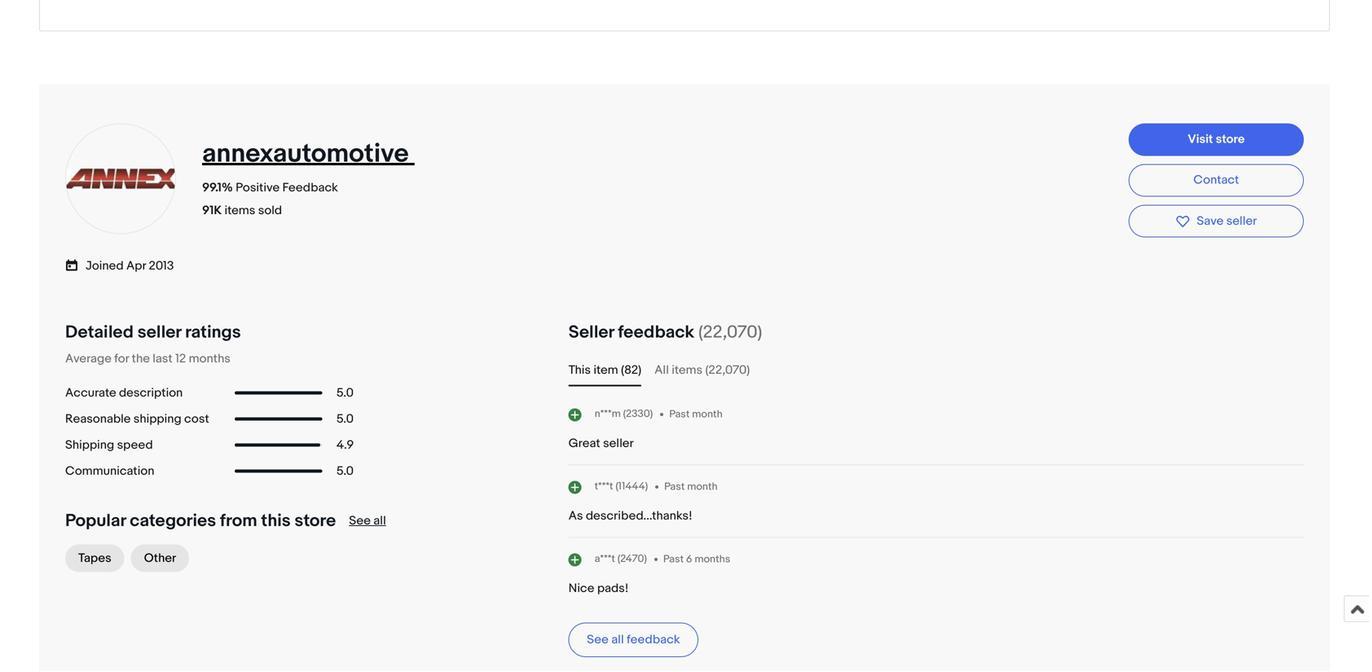 Task type: describe. For each thing, give the bounding box(es) containing it.
(82)
[[621, 363, 642, 378]]

speed
[[117, 438, 153, 453]]

2013
[[149, 259, 174, 274]]

see all link
[[349, 514, 386, 529]]

a***t
[[595, 553, 615, 566]]

t***t
[[595, 481, 614, 493]]

91k
[[202, 203, 222, 218]]

all for see all feedback
[[612, 633, 624, 648]]

positive
[[236, 181, 280, 195]]

as described...thanks!
[[569, 509, 693, 524]]

items for 91k
[[225, 203, 256, 218]]

save
[[1197, 214, 1224, 229]]

(2470)
[[618, 553, 647, 566]]

all items (22,070)
[[655, 363, 750, 378]]

text__icon wrapper image
[[65, 257, 86, 273]]

joined
[[86, 259, 124, 274]]

month for described...thanks!
[[687, 481, 718, 494]]

average
[[65, 352, 112, 367]]

1 vertical spatial months
[[695, 554, 731, 566]]

items for all
[[672, 363, 703, 378]]

accurate description
[[65, 386, 183, 401]]

annexautomotive link
[[202, 138, 415, 170]]

from
[[220, 511, 257, 532]]

all for see all
[[374, 514, 386, 529]]

1 vertical spatial feedback
[[627, 633, 680, 648]]

last
[[153, 352, 173, 367]]

cost
[[184, 412, 209, 427]]

seller for save
[[1227, 214, 1258, 229]]

3 5.0 from the top
[[337, 464, 354, 479]]

(2330)
[[623, 408, 653, 421]]

nice
[[569, 582, 595, 597]]

popular
[[65, 511, 126, 532]]

12
[[175, 352, 186, 367]]

1 vertical spatial store
[[295, 511, 336, 532]]

pads!
[[597, 582, 629, 597]]

0 vertical spatial feedback
[[618, 322, 695, 343]]

past month for great seller
[[670, 408, 723, 421]]

tapes link
[[65, 545, 125, 573]]

sold
[[258, 203, 282, 218]]

seller feedback (22,070)
[[569, 322, 763, 343]]

save seller button
[[1129, 205, 1305, 238]]

t***t (11444)
[[595, 481, 648, 493]]

see all feedback link
[[569, 624, 699, 658]]

detailed
[[65, 322, 134, 343]]

seller
[[569, 322, 614, 343]]

apr
[[126, 259, 146, 274]]

seller for detailed
[[138, 322, 181, 343]]

for
[[114, 352, 129, 367]]

see all
[[349, 514, 386, 529]]

0 vertical spatial store
[[1216, 132, 1245, 147]]



Task type: vqa. For each thing, say whether or not it's contained in the screenshot.
see
yes



Task type: locate. For each thing, give the bounding box(es) containing it.
0 horizontal spatial all
[[374, 514, 386, 529]]

month up described...thanks!
[[687, 481, 718, 494]]

categories
[[130, 511, 216, 532]]

99.1%
[[202, 181, 233, 195]]

all
[[374, 514, 386, 529], [612, 633, 624, 648]]

shipping
[[134, 412, 182, 427]]

0 horizontal spatial see
[[349, 514, 371, 529]]

n***m (2330)
[[595, 408, 653, 421]]

joined apr 2013
[[86, 259, 174, 274]]

description
[[119, 386, 183, 401]]

1 vertical spatial (22,070)
[[706, 363, 750, 378]]

this
[[569, 363, 591, 378]]

2 vertical spatial seller
[[603, 437, 634, 451]]

past right (2330)
[[670, 408, 690, 421]]

tab list
[[569, 361, 1305, 381]]

past month right (11444)
[[665, 481, 718, 494]]

(22,070) up all items (22,070)
[[699, 322, 763, 343]]

0 vertical spatial 5.0
[[337, 386, 354, 401]]

0 vertical spatial past
[[670, 408, 690, 421]]

past month for as described...thanks!
[[665, 481, 718, 494]]

feedback
[[283, 181, 338, 195]]

feedback down pads!
[[627, 633, 680, 648]]

2 vertical spatial past
[[664, 554, 684, 566]]

1 horizontal spatial all
[[612, 633, 624, 648]]

month
[[692, 408, 723, 421], [687, 481, 718, 494]]

month down all items (22,070)
[[692, 408, 723, 421]]

past for pads!
[[664, 554, 684, 566]]

seller down the n***m (2330) at the bottom of the page
[[603, 437, 634, 451]]

great seller
[[569, 437, 634, 451]]

past month down all items (22,070)
[[670, 408, 723, 421]]

seller
[[1227, 214, 1258, 229], [138, 322, 181, 343], [603, 437, 634, 451]]

store right this
[[295, 511, 336, 532]]

this item (82)
[[569, 363, 642, 378]]

1 5.0 from the top
[[337, 386, 354, 401]]

all
[[655, 363, 669, 378]]

1 horizontal spatial items
[[672, 363, 703, 378]]

month for seller
[[692, 408, 723, 421]]

tapes
[[78, 552, 111, 566]]

annexautomotive
[[202, 138, 409, 170]]

1 vertical spatial past month
[[665, 481, 718, 494]]

items right 91k
[[225, 203, 256, 218]]

1 vertical spatial month
[[687, 481, 718, 494]]

0 vertical spatial (22,070)
[[699, 322, 763, 343]]

4.9
[[337, 438, 354, 453]]

months down ratings
[[189, 352, 231, 367]]

past for seller
[[670, 408, 690, 421]]

items inside tab list
[[672, 363, 703, 378]]

see for see all
[[349, 514, 371, 529]]

a***t (2470)
[[595, 553, 647, 566]]

0 horizontal spatial months
[[189, 352, 231, 367]]

(22,070) right all on the bottom
[[706, 363, 750, 378]]

past for described...thanks!
[[665, 481, 685, 494]]

shipping speed
[[65, 438, 153, 453]]

feedback
[[618, 322, 695, 343], [627, 633, 680, 648]]

6
[[686, 554, 693, 566]]

detailed seller ratings
[[65, 322, 241, 343]]

0 vertical spatial all
[[374, 514, 386, 529]]

average for the last 12 months
[[65, 352, 231, 367]]

past
[[670, 408, 690, 421], [665, 481, 685, 494], [664, 554, 684, 566]]

(22,070) for all items (22,070)
[[706, 363, 750, 378]]

1 vertical spatial items
[[672, 363, 703, 378]]

nice pads!
[[569, 582, 629, 597]]

2 5.0 from the top
[[337, 412, 354, 427]]

2 vertical spatial 5.0
[[337, 464, 354, 479]]

save seller
[[1197, 214, 1258, 229]]

other link
[[131, 545, 189, 573]]

seller up last
[[138, 322, 181, 343]]

contact link
[[1129, 164, 1305, 197]]

annexautomotive image
[[64, 169, 178, 189]]

as
[[569, 509, 583, 524]]

2 horizontal spatial seller
[[1227, 214, 1258, 229]]

months
[[189, 352, 231, 367], [695, 554, 731, 566]]

91k items sold
[[202, 203, 282, 218]]

tab list containing this item (82)
[[569, 361, 1305, 381]]

0 horizontal spatial items
[[225, 203, 256, 218]]

store
[[1216, 132, 1245, 147], [295, 511, 336, 532]]

see
[[349, 514, 371, 529], [587, 633, 609, 648]]

1 horizontal spatial seller
[[603, 437, 634, 451]]

5.0 for description
[[337, 386, 354, 401]]

(22,070) for seller feedback (22,070)
[[699, 322, 763, 343]]

1 vertical spatial all
[[612, 633, 624, 648]]

great
[[569, 437, 601, 451]]

see down nice pads! at the left bottom of the page
[[587, 633, 609, 648]]

(11444)
[[616, 481, 648, 493]]

contact
[[1194, 173, 1240, 188]]

n***m
[[595, 408, 621, 421]]

0 vertical spatial month
[[692, 408, 723, 421]]

items
[[225, 203, 256, 218], [672, 363, 703, 378]]

popular categories from this store
[[65, 511, 336, 532]]

5.0 for shipping
[[337, 412, 354, 427]]

1 vertical spatial seller
[[138, 322, 181, 343]]

past left 6
[[664, 554, 684, 566]]

0 horizontal spatial seller
[[138, 322, 181, 343]]

communication
[[65, 464, 154, 479]]

ratings
[[185, 322, 241, 343]]

seller inside button
[[1227, 214, 1258, 229]]

5.0
[[337, 386, 354, 401], [337, 412, 354, 427], [337, 464, 354, 479]]

feedback up all on the bottom
[[618, 322, 695, 343]]

0 vertical spatial see
[[349, 514, 371, 529]]

seller for great
[[603, 437, 634, 451]]

99.1% positive feedback
[[202, 181, 338, 195]]

past 6 months
[[664, 554, 731, 566]]

1 vertical spatial 5.0
[[337, 412, 354, 427]]

accurate
[[65, 386, 116, 401]]

0 horizontal spatial store
[[295, 511, 336, 532]]

visit store link
[[1129, 124, 1305, 156]]

this
[[261, 511, 291, 532]]

0 vertical spatial months
[[189, 352, 231, 367]]

1 horizontal spatial store
[[1216, 132, 1245, 147]]

1 horizontal spatial see
[[587, 633, 609, 648]]

1 horizontal spatial months
[[695, 554, 731, 566]]

months right 6
[[695, 554, 731, 566]]

past right (11444)
[[665, 481, 685, 494]]

item
[[594, 363, 619, 378]]

reasonable
[[65, 412, 131, 427]]

other
[[144, 552, 176, 566]]

see all feedback
[[587, 633, 680, 648]]

(22,070)
[[699, 322, 763, 343], [706, 363, 750, 378]]

past month
[[670, 408, 723, 421], [665, 481, 718, 494]]

visit
[[1188, 132, 1214, 147]]

0 vertical spatial past month
[[670, 408, 723, 421]]

visit store
[[1188, 132, 1245, 147]]

0 vertical spatial seller
[[1227, 214, 1258, 229]]

1 vertical spatial past
[[665, 481, 685, 494]]

seller right the save
[[1227, 214, 1258, 229]]

reasonable shipping cost
[[65, 412, 209, 427]]

described...thanks!
[[586, 509, 693, 524]]

see for see all feedback
[[587, 633, 609, 648]]

see down the 4.9
[[349, 514, 371, 529]]

1 vertical spatial see
[[587, 633, 609, 648]]

store right visit
[[1216, 132, 1245, 147]]

the
[[132, 352, 150, 367]]

items right all on the bottom
[[672, 363, 703, 378]]

shipping
[[65, 438, 114, 453]]

0 vertical spatial items
[[225, 203, 256, 218]]



